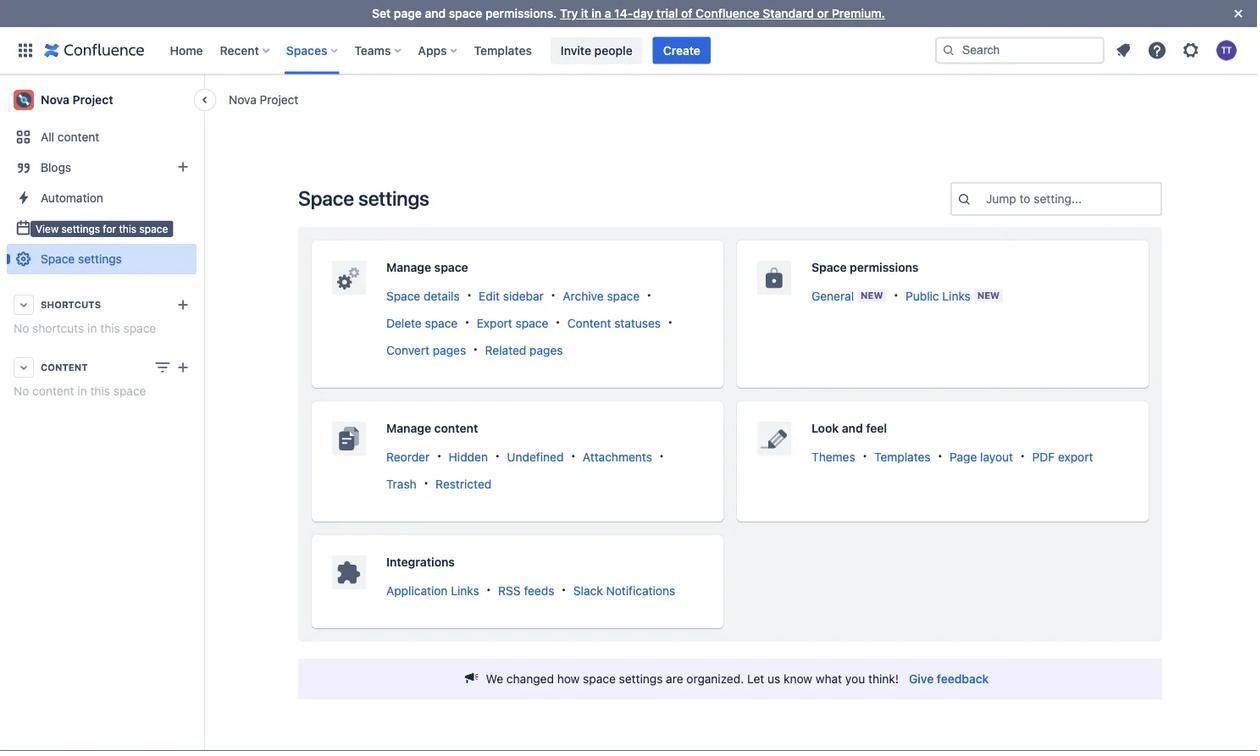 Task type: describe. For each thing, give the bounding box(es) containing it.
content for manage
[[434, 422, 478, 436]]

themes link
[[812, 450, 856, 464]]

pages for related pages
[[530, 343, 563, 357]]

rss feeds
[[498, 584, 555, 598]]

to
[[1020, 192, 1031, 206]]

invite people
[[561, 43, 633, 57]]

this for settings
[[119, 223, 137, 235]]

your profile and preferences image
[[1217, 40, 1237, 61]]

content for content statuses
[[568, 316, 611, 330]]

space details
[[386, 289, 460, 303]]

0 vertical spatial templates link
[[469, 37, 537, 64]]

space up details
[[434, 261, 468, 275]]

edit sidebar link
[[479, 289, 544, 303]]

give
[[909, 672, 934, 686]]

themes
[[812, 450, 856, 464]]

spaces
[[286, 43, 327, 57]]

slack notifications link
[[574, 584, 676, 598]]

standard
[[763, 6, 814, 20]]

nova project inside space element
[[41, 93, 113, 107]]

content for all
[[58, 130, 99, 144]]

confluence
[[696, 6, 760, 20]]

1 horizontal spatial templates
[[875, 450, 931, 464]]

1 project from the left
[[260, 92, 299, 106]]

0 horizontal spatial and
[[425, 6, 446, 20]]

create
[[663, 43, 701, 57]]

no shortcuts in this space
[[14, 322, 156, 336]]

this for shortcuts
[[100, 322, 120, 336]]

look
[[812, 422, 839, 436]]

undefined link
[[507, 450, 564, 464]]

teams
[[355, 43, 391, 57]]

create a page image
[[173, 358, 193, 378]]

space up content statuses link
[[607, 289, 640, 303]]

rss
[[498, 584, 521, 598]]

reorder
[[386, 450, 430, 464]]

related pages link
[[485, 343, 563, 357]]

content button
[[7, 353, 197, 383]]

setting...
[[1034, 192, 1082, 206]]

statuses
[[615, 316, 661, 330]]

rss feeds link
[[498, 584, 555, 598]]

related pages
[[485, 343, 563, 357]]

create link
[[653, 37, 711, 64]]

people
[[595, 43, 633, 57]]

hidden
[[449, 450, 488, 464]]

manage for manage content
[[386, 422, 431, 436]]

no for no content in this space
[[14, 384, 29, 398]]

page
[[394, 6, 422, 20]]

delete
[[386, 316, 422, 330]]

think!
[[869, 672, 899, 686]]

set
[[372, 6, 391, 20]]

manage space
[[386, 261, 468, 275]]

try
[[560, 6, 578, 20]]

know
[[784, 672, 813, 686]]

teams button
[[349, 37, 408, 64]]

pdf export link
[[1033, 450, 1094, 464]]

archive space link
[[563, 289, 640, 303]]

application links
[[386, 584, 479, 598]]

14-
[[615, 6, 633, 20]]

set page and space permissions. try it in a 14-day trial of confluence standard or premium.
[[372, 6, 886, 20]]

slack
[[574, 584, 603, 598]]

space permissions
[[812, 261, 919, 275]]

new
[[978, 290, 1000, 301]]

public
[[906, 289, 939, 303]]

in for no shortcuts in this space
[[87, 322, 97, 336]]

no content in this space
[[14, 384, 146, 398]]

view
[[36, 223, 59, 235]]

space down shortcuts dropdown button
[[123, 322, 156, 336]]

give feedback
[[909, 672, 989, 686]]

settings inside space element
[[78, 252, 122, 266]]

related
[[485, 343, 527, 357]]

links for public
[[943, 289, 971, 303]]

space up global element
[[449, 6, 482, 20]]

help icon image
[[1147, 40, 1168, 61]]

manage content
[[386, 422, 478, 436]]

it
[[581, 6, 589, 20]]

recent
[[220, 43, 259, 57]]

changed
[[507, 672, 554, 686]]

apps
[[418, 43, 447, 57]]

add shortcut image
[[173, 295, 193, 315]]

convert pages
[[386, 343, 466, 357]]

organized.
[[687, 672, 744, 686]]

space element
[[0, 75, 203, 752]]

space down details
[[425, 316, 458, 330]]

invite
[[561, 43, 592, 57]]

1 horizontal spatial space settings
[[298, 186, 429, 210]]

feedback
[[937, 672, 989, 686]]

invite people button
[[551, 37, 643, 64]]

content for no
[[32, 384, 74, 398]]

general new
[[812, 289, 884, 303]]

sidebar
[[503, 289, 544, 303]]

try it in a 14-day trial of confluence standard or premium. link
[[560, 6, 886, 20]]

shortcuts
[[32, 322, 84, 336]]

all content link
[[7, 122, 197, 153]]

notifications
[[606, 584, 676, 598]]

feeds
[[524, 584, 555, 598]]

banner containing home
[[0, 27, 1258, 75]]

archive
[[563, 289, 604, 303]]

settings up manage space
[[358, 186, 429, 210]]

attachments
[[583, 450, 652, 464]]

page layout link
[[950, 450, 1014, 464]]

settings left 'for' at the left
[[61, 223, 100, 235]]

application
[[386, 584, 448, 598]]

templates inside global element
[[474, 43, 532, 57]]

space up related pages link
[[516, 316, 549, 330]]



Task type: vqa. For each thing, say whether or not it's contained in the screenshot.
the to within the Go to all issues link
no



Task type: locate. For each thing, give the bounding box(es) containing it.
1 horizontal spatial links
[[943, 289, 971, 303]]

1 horizontal spatial in
[[87, 322, 97, 336]]

0 horizontal spatial content
[[41, 362, 88, 373]]

1 horizontal spatial project
[[260, 92, 299, 106]]

automation link
[[7, 183, 197, 214]]

this for content
[[90, 384, 110, 398]]

layout
[[981, 450, 1014, 464]]

1 pages from the left
[[433, 343, 466, 357]]

0 horizontal spatial templates
[[474, 43, 532, 57]]

give feedback button
[[899, 666, 1000, 693]]

manage
[[386, 261, 431, 275], [386, 422, 431, 436]]

archive space
[[563, 289, 640, 303]]

general link
[[812, 289, 854, 303]]

jump to setting...
[[986, 192, 1082, 206]]

content right all
[[58, 130, 99, 144]]

hidden link
[[449, 450, 488, 464]]

1 vertical spatial no
[[14, 384, 29, 398]]

appswitcher icon image
[[15, 40, 36, 61]]

2 vertical spatial content
[[434, 422, 478, 436]]

space right how
[[583, 672, 616, 686]]

in
[[592, 6, 602, 20], [87, 322, 97, 336], [77, 384, 87, 398]]

1 horizontal spatial nova project link
[[229, 91, 299, 108]]

shortcuts button
[[7, 290, 197, 320]]

2 pages from the left
[[530, 343, 563, 357]]

spaces button
[[281, 37, 344, 64]]

project down the spaces
[[260, 92, 299, 106]]

1 no from the top
[[14, 322, 29, 336]]

1 horizontal spatial pages
[[530, 343, 563, 357]]

delete space
[[386, 316, 458, 330]]

templates down permissions.
[[474, 43, 532, 57]]

nova project link
[[7, 83, 197, 117], [229, 91, 299, 108]]

2 no from the top
[[14, 384, 29, 398]]

1 manage from the top
[[386, 261, 431, 275]]

public links new
[[906, 289, 1000, 303]]

2 vertical spatial in
[[77, 384, 87, 398]]

links left new
[[943, 289, 971, 303]]

change view image
[[153, 358, 173, 378]]

space
[[298, 186, 354, 210], [41, 252, 75, 266], [812, 261, 847, 275], [386, 289, 421, 303]]

manage up reorder
[[386, 422, 431, 436]]

1 vertical spatial templates
[[875, 450, 931, 464]]

blogs link
[[7, 153, 197, 183]]

this right 'for' at the left
[[119, 223, 137, 235]]

0 horizontal spatial nova project link
[[7, 83, 197, 117]]

we changed how space settings are organized. let us know what you think!
[[486, 672, 899, 686]]

content statuses
[[568, 316, 661, 330]]

0 horizontal spatial links
[[451, 584, 479, 598]]

or
[[817, 6, 829, 20]]

settings
[[358, 186, 429, 210], [61, 223, 100, 235], [78, 252, 122, 266], [619, 672, 663, 686]]

Search settings text field
[[986, 191, 990, 208]]

nova down recent dropdown button
[[229, 92, 257, 106]]

1 horizontal spatial content
[[568, 316, 611, 330]]

trash
[[386, 477, 417, 491]]

this down content dropdown button
[[90, 384, 110, 398]]

and left the feel on the right
[[842, 422, 863, 436]]

in down shortcuts dropdown button
[[87, 322, 97, 336]]

no left shortcuts
[[14, 322, 29, 336]]

search image
[[942, 44, 956, 57]]

we
[[486, 672, 503, 686]]

view settings for this space
[[36, 223, 168, 235]]

0 horizontal spatial nova project
[[41, 93, 113, 107]]

reorder link
[[386, 450, 430, 464]]

space settings
[[298, 186, 429, 210], [41, 252, 122, 266]]

project inside space element
[[73, 93, 113, 107]]

space right 'for' at the left
[[139, 223, 168, 235]]

attachments link
[[583, 450, 652, 464]]

trash link
[[386, 477, 417, 491]]

a
[[605, 6, 611, 20]]

shortcuts
[[41, 300, 101, 311]]

nova inside space element
[[41, 93, 70, 107]]

project up all content link
[[73, 93, 113, 107]]

calendars link
[[7, 214, 197, 244]]

slack notifications
[[574, 584, 676, 598]]

1 vertical spatial templates link
[[875, 450, 931, 464]]

calendars
[[41, 222, 96, 236]]

settings left are on the right of the page
[[619, 672, 663, 686]]

settings down 'calendars' link
[[78, 252, 122, 266]]

convert pages link
[[386, 343, 466, 357]]

in for no content in this space
[[77, 384, 87, 398]]

notification icon image
[[1114, 40, 1134, 61]]

no for no shortcuts in this space
[[14, 322, 29, 336]]

nova project down recent dropdown button
[[229, 92, 299, 106]]

1 vertical spatial manage
[[386, 422, 431, 436]]

links for application
[[451, 584, 479, 598]]

permissions
[[850, 261, 919, 275]]

0 horizontal spatial space settings
[[41, 252, 122, 266]]

1 horizontal spatial nova
[[229, 92, 257, 106]]

this down shortcuts dropdown button
[[100, 322, 120, 336]]

confluence image
[[44, 40, 144, 61], [44, 40, 144, 61]]

space settings inside space element
[[41, 252, 122, 266]]

0 vertical spatial links
[[943, 289, 971, 303]]

recent button
[[215, 37, 276, 64]]

0 horizontal spatial nova
[[41, 93, 70, 107]]

0 vertical spatial in
[[592, 6, 602, 20]]

1 vertical spatial and
[[842, 422, 863, 436]]

links left rss
[[451, 584, 479, 598]]

pages
[[433, 343, 466, 357], [530, 343, 563, 357]]

0 vertical spatial and
[[425, 6, 446, 20]]

for
[[103, 223, 116, 235]]

delete space link
[[386, 316, 458, 330]]

home link
[[165, 37, 208, 64]]

banner
[[0, 27, 1258, 75]]

permissions.
[[486, 6, 557, 20]]

page layout
[[950, 450, 1014, 464]]

1 horizontal spatial nova project
[[229, 92, 299, 106]]

export space
[[477, 316, 549, 330]]

2 vertical spatial this
[[90, 384, 110, 398]]

all
[[41, 130, 54, 144]]

convert
[[386, 343, 430, 357]]

1 vertical spatial content
[[41, 362, 88, 373]]

2 nova from the left
[[41, 93, 70, 107]]

how
[[557, 672, 580, 686]]

content inside all content link
[[58, 130, 99, 144]]

restricted link
[[436, 477, 492, 491]]

create a blog image
[[173, 157, 193, 177]]

integrations
[[386, 556, 455, 569]]

0 vertical spatial content
[[58, 130, 99, 144]]

1 nova from the left
[[229, 92, 257, 106]]

0 vertical spatial content
[[568, 316, 611, 330]]

0 vertical spatial templates
[[474, 43, 532, 57]]

templates link down permissions.
[[469, 37, 537, 64]]

us
[[768, 672, 781, 686]]

pdf
[[1033, 450, 1055, 464]]

manage up space details
[[386, 261, 431, 275]]

pages down the delete space
[[433, 343, 466, 357]]

2 nova project from the left
[[41, 93, 113, 107]]

1 vertical spatial this
[[100, 322, 120, 336]]

application links link
[[386, 584, 479, 598]]

2 manage from the top
[[386, 422, 431, 436]]

0 horizontal spatial pages
[[433, 343, 466, 357]]

content for content
[[41, 362, 88, 373]]

content down 'archive'
[[568, 316, 611, 330]]

all content
[[41, 130, 99, 144]]

2 horizontal spatial in
[[592, 6, 602, 20]]

0 horizontal spatial project
[[73, 93, 113, 107]]

nova project link down recent dropdown button
[[229, 91, 299, 108]]

1 vertical spatial links
[[451, 584, 479, 598]]

0 vertical spatial manage
[[386, 261, 431, 275]]

and
[[425, 6, 446, 20], [842, 422, 863, 436]]

nova project
[[229, 92, 299, 106], [41, 93, 113, 107]]

1 horizontal spatial and
[[842, 422, 863, 436]]

pdf export
[[1033, 450, 1094, 464]]

pages right related
[[530, 343, 563, 357]]

0 horizontal spatial templates link
[[469, 37, 537, 64]]

templates link down the feel on the right
[[875, 450, 931, 464]]

space
[[449, 6, 482, 20], [139, 223, 168, 235], [434, 261, 468, 275], [607, 289, 640, 303], [425, 316, 458, 330], [516, 316, 549, 330], [123, 322, 156, 336], [113, 384, 146, 398], [583, 672, 616, 686]]

0 horizontal spatial in
[[77, 384, 87, 398]]

2 project from the left
[[73, 93, 113, 107]]

global element
[[10, 27, 932, 74]]

manage for manage space
[[386, 261, 431, 275]]

content statuses link
[[568, 316, 661, 330]]

in left a
[[592, 6, 602, 20]]

space down content dropdown button
[[113, 384, 146, 398]]

export
[[477, 316, 513, 330]]

no down content dropdown button
[[14, 384, 29, 398]]

close image
[[1229, 3, 1249, 24]]

home
[[170, 43, 203, 57]]

1 vertical spatial space settings
[[41, 252, 122, 266]]

page
[[950, 450, 977, 464]]

space settings link
[[7, 244, 197, 275]]

0 vertical spatial this
[[119, 223, 137, 235]]

content inside content dropdown button
[[41, 362, 88, 373]]

edit sidebar
[[479, 289, 544, 303]]

settings icon image
[[1181, 40, 1202, 61]]

and right the page at the top left of page
[[425, 6, 446, 20]]

project
[[260, 92, 299, 106], [73, 93, 113, 107]]

space details link
[[386, 289, 460, 303]]

content up "no content in this space"
[[41, 362, 88, 373]]

edit
[[479, 289, 500, 303]]

1 vertical spatial content
[[32, 384, 74, 398]]

1 nova project from the left
[[229, 92, 299, 106]]

templates down the feel on the right
[[875, 450, 931, 464]]

nova project link up all content link
[[7, 83, 197, 117]]

pages for convert pages
[[433, 343, 466, 357]]

in down content dropdown button
[[77, 384, 87, 398]]

this
[[119, 223, 137, 235], [100, 322, 120, 336], [90, 384, 110, 398]]

0 vertical spatial space settings
[[298, 186, 429, 210]]

apps button
[[413, 37, 464, 64]]

nova project up 'all content'
[[41, 93, 113, 107]]

0 vertical spatial no
[[14, 322, 29, 336]]

content up hidden link
[[434, 422, 478, 436]]

1 horizontal spatial templates link
[[875, 450, 931, 464]]

1 vertical spatial in
[[87, 322, 97, 336]]

Search field
[[936, 37, 1105, 64]]

content down content dropdown button
[[32, 384, 74, 398]]

nova up all
[[41, 93, 70, 107]]

feel
[[866, 422, 887, 436]]

trial
[[657, 6, 678, 20]]



